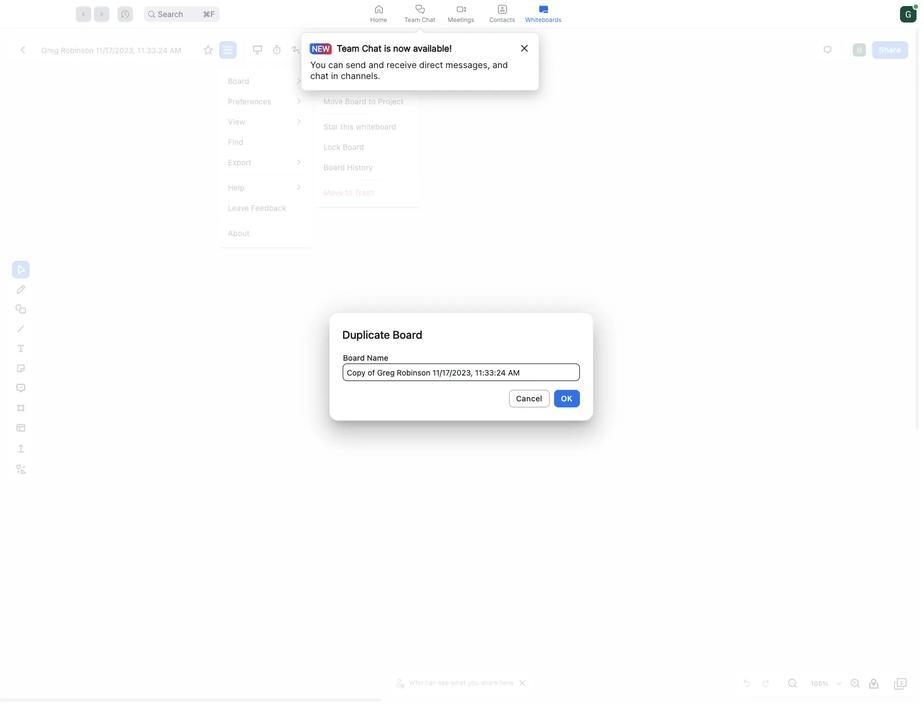 Task type: locate. For each thing, give the bounding box(es) containing it.
chat inside team chat is now available! you can send and receive direct messages, and chat in channels.
[[362, 43, 382, 54]]

chat up the 'available!'
[[422, 16, 435, 23]]

magnifier image
[[148, 11, 155, 17]]

1 vertical spatial team
[[337, 43, 359, 54]]

team up now
[[404, 16, 420, 23]]

contacts button
[[482, 0, 523, 28]]

team chat image
[[416, 5, 424, 13], [416, 5, 424, 13]]

meetings button
[[441, 0, 482, 28]]

direct
[[419, 59, 443, 70]]

close image
[[521, 45, 528, 52]]

team chat is now available! you can send and receive direct messages, and chat in channels.
[[310, 43, 508, 81]]

magnifier image
[[148, 11, 155, 17]]

team
[[404, 16, 420, 23], [337, 43, 359, 54]]

1 vertical spatial chat
[[362, 43, 382, 54]]

now
[[393, 43, 411, 54]]

team up send
[[337, 43, 359, 54]]

profile contact image
[[498, 5, 507, 13], [498, 5, 507, 13]]

0 vertical spatial chat
[[422, 16, 435, 23]]

2 and from the left
[[493, 59, 508, 70]]

0 horizontal spatial team
[[337, 43, 359, 54]]

0 vertical spatial team
[[404, 16, 420, 23]]

in
[[331, 70, 338, 81]]

tooltip
[[301, 28, 539, 91]]

1 horizontal spatial team
[[404, 16, 420, 23]]

0 horizontal spatial chat
[[362, 43, 382, 54]]

and right messages,
[[493, 59, 508, 70]]

available!
[[413, 43, 452, 54]]

1 and from the left
[[369, 59, 384, 70]]

1 horizontal spatial and
[[493, 59, 508, 70]]

and down team chat is now available! "element"
[[369, 59, 384, 70]]

tab list
[[358, 0, 564, 28]]

⌘f
[[203, 9, 215, 18]]

team inside team chat is now available! you can send and receive direct messages, and chat in channels.
[[337, 43, 359, 54]]

team inside button
[[404, 16, 420, 23]]

whiteboards
[[525, 16, 562, 23]]

1 horizontal spatial chat
[[422, 16, 435, 23]]

is
[[384, 43, 391, 54]]

online image
[[914, 4, 918, 9], [914, 4, 918, 9]]

home small image
[[374, 5, 383, 13]]

home button
[[358, 0, 399, 28]]

team for team chat is now available! you can send and receive direct messages, and chat in channels.
[[337, 43, 359, 54]]

chat for team chat
[[422, 16, 435, 23]]

chat left is
[[362, 43, 382, 54]]

whiteboard small image
[[539, 5, 548, 13], [539, 5, 548, 13]]

chat
[[422, 16, 435, 23], [362, 43, 382, 54]]

home
[[370, 16, 387, 23]]

team for team chat
[[404, 16, 420, 23]]

video on image
[[457, 5, 465, 13]]

send
[[346, 59, 366, 70]]

team chat button
[[399, 0, 441, 28]]

home small image
[[374, 5, 383, 13]]

tooltip containing team chat is now available! you can send and receive direct messages, and chat in channels.
[[301, 28, 539, 91]]

you can send and receive direct messages, and chat in channels. element
[[310, 59, 519, 81]]

and
[[369, 59, 384, 70], [493, 59, 508, 70]]

0 horizontal spatial and
[[369, 59, 384, 70]]

chat inside button
[[422, 16, 435, 23]]



Task type: describe. For each thing, give the bounding box(es) containing it.
you
[[310, 59, 326, 70]]

contacts
[[489, 16, 515, 23]]

team chat
[[404, 16, 435, 23]]

avatar image
[[900, 6, 917, 22]]

messages,
[[446, 59, 490, 70]]

can
[[328, 59, 343, 70]]

tab list containing home
[[358, 0, 564, 28]]

meetings
[[448, 16, 474, 23]]

team chat is now available! element
[[314, 42, 452, 55]]

receive
[[387, 59, 417, 70]]

close image
[[521, 45, 528, 52]]

whiteboards button
[[523, 0, 564, 28]]

chat
[[310, 70, 329, 81]]

chat for team chat is now available! you can send and receive direct messages, and chat in channels.
[[362, 43, 382, 54]]

search
[[158, 9, 183, 18]]

video on image
[[457, 5, 465, 13]]

channels.
[[341, 70, 380, 81]]



